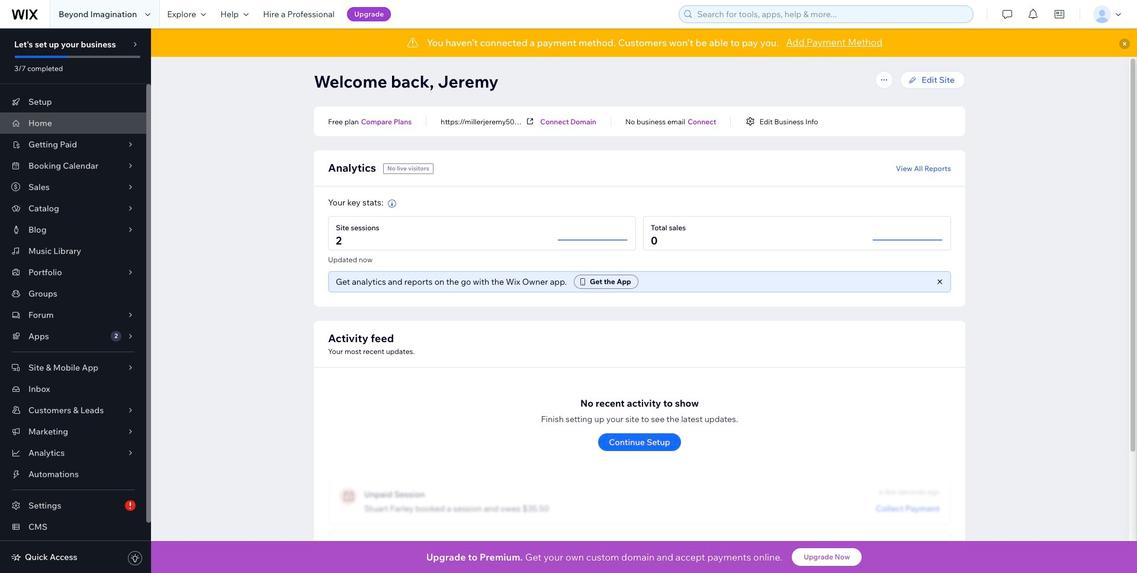 Task type: vqa. For each thing, say whether or not it's contained in the screenshot.
up to the top
no



Task type: describe. For each thing, give the bounding box(es) containing it.
sidebar element
[[0, 28, 151, 573]]



Task type: locate. For each thing, give the bounding box(es) containing it.
alert
[[151, 28, 1137, 57]]

Search for tools, apps, help & more... field
[[694, 6, 970, 23]]



